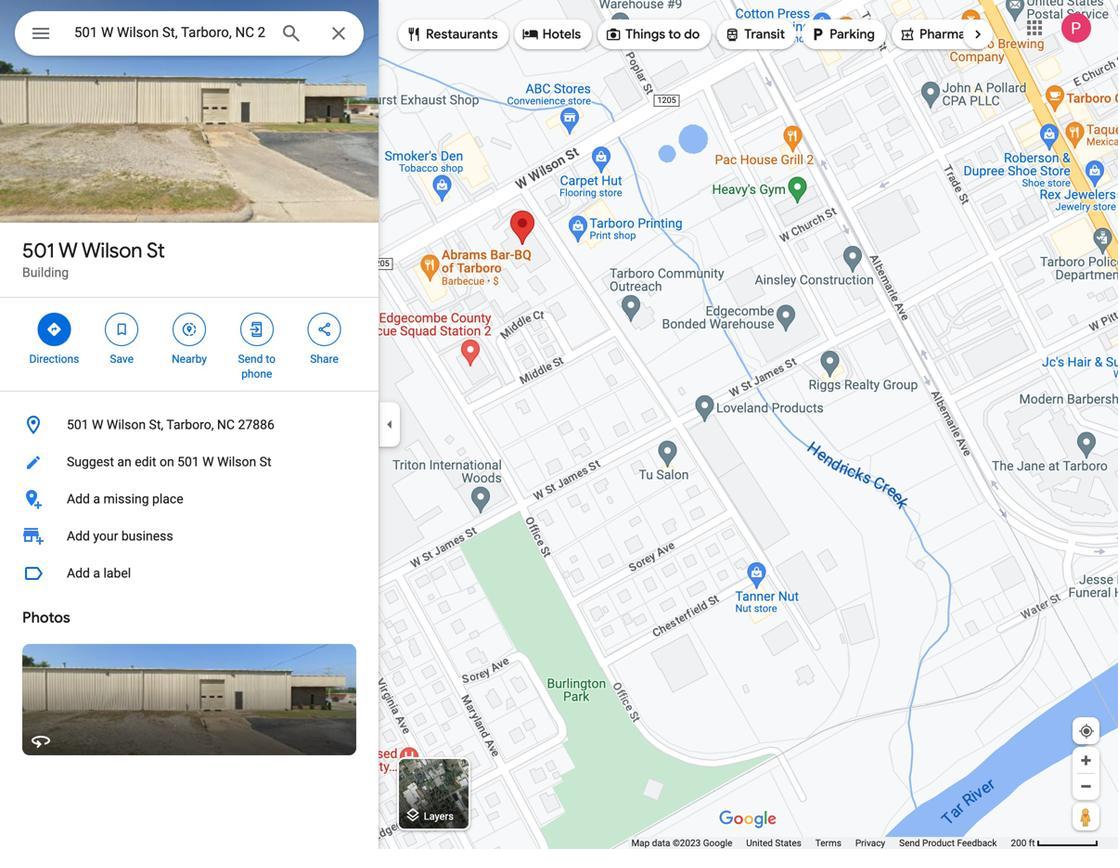Task type: vqa. For each thing, say whether or not it's contained in the screenshot.
(619)
no



Task type: describe. For each thing, give the bounding box(es) containing it.

[[900, 24, 916, 45]]

collapse side panel image
[[380, 415, 400, 435]]

 parking
[[810, 24, 875, 45]]

transit
[[745, 26, 785, 43]]

hotels
[[543, 26, 581, 43]]


[[46, 319, 63, 340]]

send to phone
[[238, 353, 276, 381]]

parking
[[830, 26, 875, 43]]

united states button
[[747, 837, 802, 849]]


[[605, 24, 622, 45]]

200 ft button
[[1011, 838, 1099, 849]]

label
[[103, 566, 131, 581]]

add for add a missing place
[[67, 492, 90, 507]]

google account: payton hansen  
(payton.hansen@adept.ai) image
[[1062, 13, 1092, 43]]

zoom out image
[[1080, 780, 1094, 794]]

google maps element
[[0, 0, 1119, 849]]

tarboro,
[[167, 417, 214, 433]]

to inside  things to do
[[669, 26, 681, 43]]

501 w wilson st building
[[22, 238, 165, 280]]


[[522, 24, 539, 45]]

nearby
[[172, 353, 207, 366]]

add for add your business
[[67, 529, 90, 544]]

st inside 501 w wilson st building
[[147, 238, 165, 264]]

 things to do
[[605, 24, 700, 45]]

zoom in image
[[1080, 754, 1094, 768]]

map data ©2023 google
[[632, 838, 733, 849]]

united states
[[747, 838, 802, 849]]

send product feedback button
[[900, 837, 997, 849]]

501 w wilson st, tarboro, nc 27886 button
[[0, 407, 379, 444]]

product
[[923, 838, 955, 849]]

add a label
[[67, 566, 131, 581]]

501 w wilson st main content
[[0, 0, 379, 849]]

on
[[160, 454, 174, 470]]

send for send to phone
[[238, 353, 263, 366]]

to inside 'send to phone'
[[266, 353, 276, 366]]


[[181, 319, 198, 340]]

 hotels
[[522, 24, 581, 45]]

add your business link
[[0, 518, 379, 555]]

 transit
[[724, 24, 785, 45]]

your
[[93, 529, 118, 544]]

pharmacies
[[920, 26, 990, 43]]

suggest an edit on 501 w wilson st
[[67, 454, 272, 470]]

suggest
[[67, 454, 114, 470]]


[[406, 24, 422, 45]]

data
[[652, 838, 671, 849]]


[[113, 319, 130, 340]]

terms
[[816, 838, 842, 849]]

w for st
[[58, 238, 78, 264]]

add a missing place button
[[0, 481, 379, 518]]

things
[[626, 26, 666, 43]]

photos
[[22, 609, 70, 628]]

501 for st
[[22, 238, 55, 264]]

next page image
[[970, 26, 987, 43]]

st inside suggest an edit on 501 w wilson st button
[[260, 454, 272, 470]]

edit
[[135, 454, 156, 470]]



Task type: locate. For each thing, give the bounding box(es) containing it.
501 right on
[[177, 454, 199, 470]]

st
[[147, 238, 165, 264], [260, 454, 272, 470]]

wilson for st,
[[107, 417, 146, 433]]

do
[[684, 26, 700, 43]]

w
[[58, 238, 78, 264], [92, 417, 103, 433], [203, 454, 214, 470]]

to
[[669, 26, 681, 43], [266, 353, 276, 366]]

share
[[310, 353, 339, 366]]

0 horizontal spatial w
[[58, 238, 78, 264]]

 restaurants
[[406, 24, 498, 45]]

send up phone
[[238, 353, 263, 366]]

send left product
[[900, 838, 920, 849]]

to left do
[[669, 26, 681, 43]]


[[30, 20, 52, 47]]

a
[[93, 492, 100, 507], [93, 566, 100, 581]]

actions for 501 w wilson st region
[[0, 298, 379, 391]]

send
[[238, 353, 263, 366], [900, 838, 920, 849]]

add left your at bottom left
[[67, 529, 90, 544]]

501 up building
[[22, 238, 55, 264]]

wilson down nc
[[217, 454, 256, 470]]

1 vertical spatial st
[[260, 454, 272, 470]]

nc
[[217, 417, 235, 433]]

google
[[703, 838, 733, 849]]

1 vertical spatial to
[[266, 353, 276, 366]]

0 horizontal spatial 501
[[22, 238, 55, 264]]

a for missing
[[93, 492, 100, 507]]

1 horizontal spatial to
[[669, 26, 681, 43]]

st,
[[149, 417, 164, 433]]

2 add from the top
[[67, 529, 90, 544]]

501
[[22, 238, 55, 264], [67, 417, 89, 433], [177, 454, 199, 470]]

None field
[[74, 21, 266, 44]]

0 horizontal spatial st
[[147, 238, 165, 264]]

business
[[121, 529, 173, 544]]

1 horizontal spatial send
[[900, 838, 920, 849]]


[[249, 319, 265, 340]]

©2023
[[673, 838, 701, 849]]

send inside 'send to phone'
[[238, 353, 263, 366]]

wilson up 
[[82, 238, 143, 264]]

a left label
[[93, 566, 100, 581]]


[[316, 319, 333, 340]]

footer containing map data ©2023 google
[[632, 837, 1011, 849]]

0 vertical spatial send
[[238, 353, 263, 366]]

2 vertical spatial add
[[67, 566, 90, 581]]

ft
[[1029, 838, 1036, 849]]

2 vertical spatial 501
[[177, 454, 199, 470]]

200
[[1011, 838, 1027, 849]]

200 ft
[[1011, 838, 1036, 849]]

privacy
[[856, 838, 886, 849]]

wilson left st,
[[107, 417, 146, 433]]

1 vertical spatial 501
[[67, 417, 89, 433]]

1 vertical spatial wilson
[[107, 417, 146, 433]]

27886
[[238, 417, 275, 433]]

map
[[632, 838, 650, 849]]

restaurants
[[426, 26, 498, 43]]

0 vertical spatial 501
[[22, 238, 55, 264]]

0 vertical spatial w
[[58, 238, 78, 264]]

building
[[22, 265, 69, 280]]

501 W Wilson St, Tarboro, NC 27886 field
[[15, 11, 364, 56]]

available search options for this area region
[[384, 12, 1080, 57]]

add a label button
[[0, 555, 379, 592]]

w for st,
[[92, 417, 103, 433]]

0 vertical spatial add
[[67, 492, 90, 507]]

show your location image
[[1079, 723, 1095, 740]]

send inside 'button'
[[900, 838, 920, 849]]


[[810, 24, 826, 45]]

a for label
[[93, 566, 100, 581]]

501 w wilson st, tarboro, nc 27886
[[67, 417, 275, 433]]

1 a from the top
[[93, 492, 100, 507]]

501 up suggest
[[67, 417, 89, 433]]

2 vertical spatial w
[[203, 454, 214, 470]]

suggest an edit on 501 w wilson st button
[[0, 444, 379, 481]]

1 vertical spatial add
[[67, 529, 90, 544]]

1 vertical spatial send
[[900, 838, 920, 849]]

 pharmacies
[[900, 24, 990, 45]]

missing
[[103, 492, 149, 507]]

send product feedback
[[900, 838, 997, 849]]

0 horizontal spatial to
[[266, 353, 276, 366]]

wilson for st
[[82, 238, 143, 264]]

w inside 501 w wilson st building
[[58, 238, 78, 264]]

wilson inside 501 w wilson st building
[[82, 238, 143, 264]]

1 horizontal spatial st
[[260, 454, 272, 470]]

add for add a label
[[67, 566, 90, 581]]

a left missing
[[93, 492, 100, 507]]

phone
[[242, 368, 272, 381]]

2 horizontal spatial w
[[203, 454, 214, 470]]

add down suggest
[[67, 492, 90, 507]]

footer inside "google maps" element
[[632, 837, 1011, 849]]

none field inside the 501 w wilson st, tarboro, nc 27886 field
[[74, 21, 266, 44]]

add
[[67, 492, 90, 507], [67, 529, 90, 544], [67, 566, 90, 581]]

send for send product feedback
[[900, 838, 920, 849]]

wilson
[[82, 238, 143, 264], [107, 417, 146, 433], [217, 454, 256, 470]]

footer
[[632, 837, 1011, 849]]

add your business
[[67, 529, 173, 544]]

0 vertical spatial to
[[669, 26, 681, 43]]

states
[[776, 838, 802, 849]]


[[724, 24, 741, 45]]

1 vertical spatial w
[[92, 417, 103, 433]]

1 add from the top
[[67, 492, 90, 507]]

0 vertical spatial st
[[147, 238, 165, 264]]

feedback
[[958, 838, 997, 849]]

united
[[747, 838, 773, 849]]

1 horizontal spatial 501
[[67, 417, 89, 433]]

show street view coverage image
[[1073, 803, 1100, 831]]

place
[[152, 492, 183, 507]]

2 horizontal spatial 501
[[177, 454, 199, 470]]

layers
[[424, 811, 454, 822]]

to up phone
[[266, 353, 276, 366]]

add left label
[[67, 566, 90, 581]]

2 vertical spatial wilson
[[217, 454, 256, 470]]

privacy button
[[856, 837, 886, 849]]

directions
[[29, 353, 79, 366]]

0 vertical spatial a
[[93, 492, 100, 507]]

501 for st,
[[67, 417, 89, 433]]

w down the tarboro,
[[203, 454, 214, 470]]

 search field
[[15, 11, 364, 59]]

0 horizontal spatial send
[[238, 353, 263, 366]]

 button
[[15, 11, 67, 59]]

2 a from the top
[[93, 566, 100, 581]]

w up suggest
[[92, 417, 103, 433]]

terms button
[[816, 837, 842, 849]]

501 inside 501 w wilson st building
[[22, 238, 55, 264]]

3 add from the top
[[67, 566, 90, 581]]

1 horizontal spatial w
[[92, 417, 103, 433]]

save
[[110, 353, 134, 366]]

1 vertical spatial a
[[93, 566, 100, 581]]

0 vertical spatial wilson
[[82, 238, 143, 264]]

an
[[117, 454, 132, 470]]

w up building
[[58, 238, 78, 264]]

add a missing place
[[67, 492, 183, 507]]



